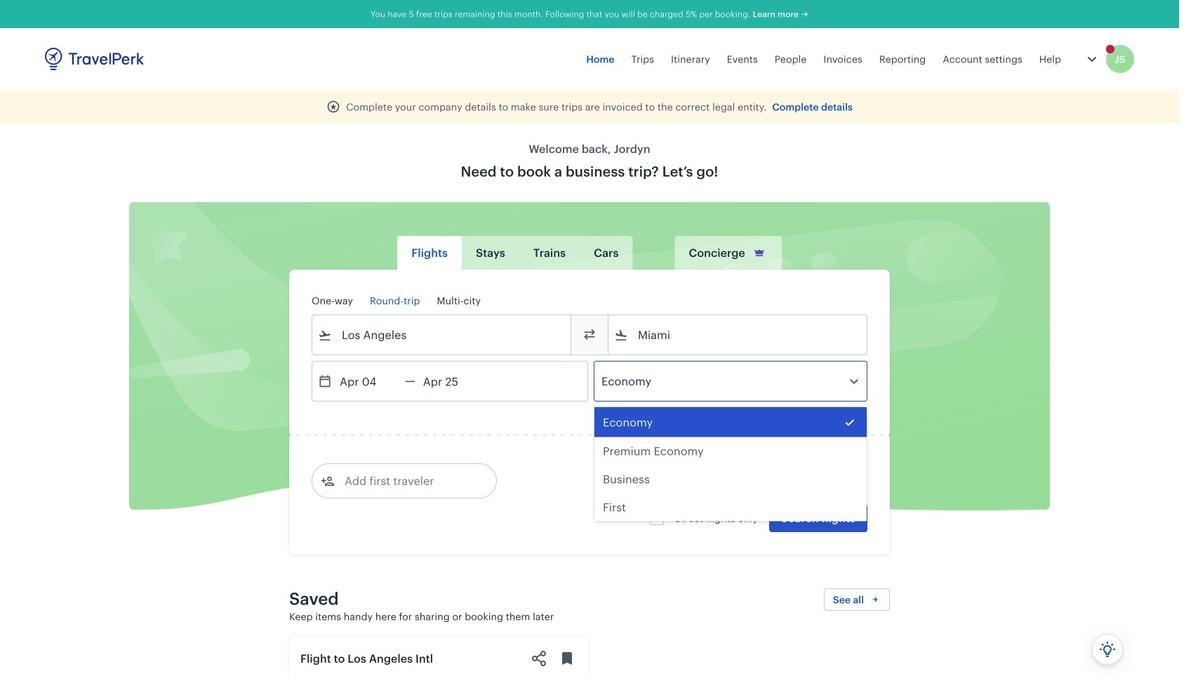 Task type: locate. For each thing, give the bounding box(es) containing it.
Return text field
[[415, 362, 488, 401]]

Depart text field
[[332, 362, 405, 401]]

To search field
[[628, 324, 849, 346]]



Task type: describe. For each thing, give the bounding box(es) containing it.
From search field
[[332, 324, 552, 346]]

Add first traveler search field
[[335, 470, 481, 492]]



